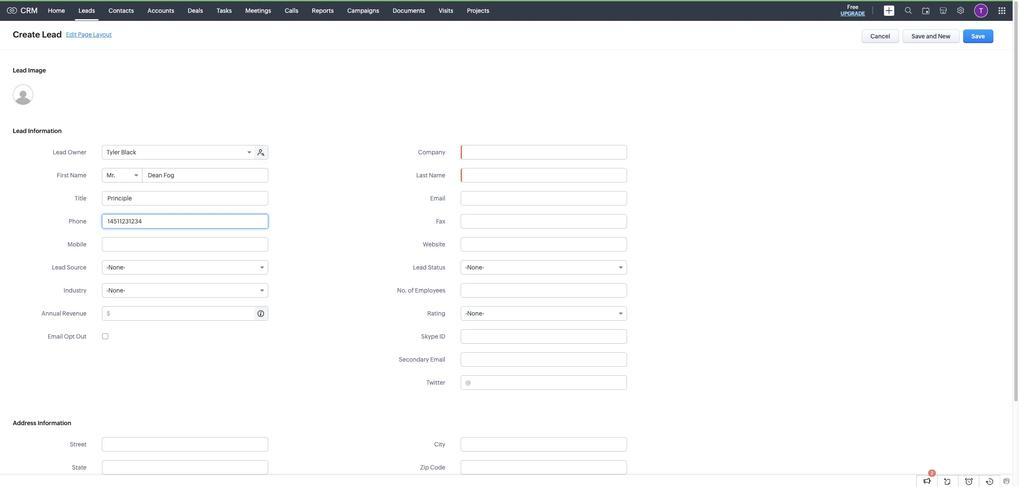 Task type: describe. For each thing, give the bounding box(es) containing it.
-none- field for lead source
[[102, 260, 268, 275]]

crm
[[20, 6, 38, 15]]

lead owner
[[53, 149, 86, 156]]

edit
[[66, 31, 77, 38]]

tyler black
[[107, 149, 136, 156]]

save for save and new
[[912, 33, 925, 40]]

none- for industry
[[108, 287, 125, 294]]

profile image
[[974, 4, 988, 17]]

lead status
[[413, 264, 445, 271]]

deals
[[188, 7, 203, 14]]

search image
[[905, 7, 912, 14]]

save for save
[[972, 33, 985, 40]]

lead for lead status
[[413, 264, 427, 271]]

cancel button
[[862, 29, 899, 43]]

edit page layout link
[[66, 31, 112, 38]]

secondary
[[399, 356, 429, 363]]

opt
[[64, 333, 75, 340]]

$
[[107, 310, 110, 317]]

revenue
[[62, 310, 86, 317]]

-none- field for lead status
[[461, 260, 627, 275]]

projects
[[467, 7, 489, 14]]

contacts link
[[102, 0, 141, 21]]

create menu element
[[879, 0, 900, 21]]

city
[[434, 441, 445, 448]]

-none- for lead source
[[107, 264, 125, 271]]

campaigns
[[347, 7, 379, 14]]

none- for lead status
[[467, 264, 484, 271]]

no.
[[397, 287, 407, 294]]

zip code
[[420, 464, 445, 471]]

lead for lead source
[[52, 264, 66, 271]]

reports link
[[305, 0, 341, 21]]

state
[[72, 464, 86, 471]]

owner
[[68, 149, 86, 156]]

2
[[931, 471, 933, 476]]

upgrade
[[841, 11, 865, 17]]

save and new button
[[903, 29, 960, 43]]

image image
[[13, 84, 33, 105]]

-none- for industry
[[107, 287, 125, 294]]

contacts
[[109, 7, 134, 14]]

fax
[[436, 218, 445, 225]]

annual
[[41, 310, 61, 317]]

- for lead source
[[107, 264, 108, 271]]

name for last name
[[429, 172, 445, 179]]

none- for rating
[[467, 310, 484, 317]]

visits link
[[432, 0, 460, 21]]

cancel
[[871, 33, 890, 40]]

skype
[[421, 333, 438, 340]]

home link
[[41, 0, 72, 21]]

meetings
[[245, 7, 271, 14]]

company
[[418, 149, 445, 156]]

tasks
[[217, 7, 232, 14]]

create lead edit page layout
[[13, 29, 112, 39]]

employees
[[415, 287, 445, 294]]

create
[[13, 29, 40, 39]]

crm link
[[7, 6, 38, 15]]

-none- field for rating
[[461, 306, 627, 321]]

secondary email
[[399, 356, 445, 363]]

search element
[[900, 0, 917, 21]]

tyler
[[107, 149, 120, 156]]

deals link
[[181, 0, 210, 21]]

zip
[[420, 464, 429, 471]]

profile element
[[969, 0, 993, 21]]

no. of employees
[[397, 287, 445, 294]]

calendar image
[[922, 7, 930, 14]]

free upgrade
[[841, 4, 865, 17]]

projects link
[[460, 0, 496, 21]]

industry
[[64, 287, 86, 294]]

email for email
[[430, 195, 445, 202]]

name for first name
[[70, 172, 86, 179]]

annual revenue
[[41, 310, 86, 317]]

lead information
[[13, 128, 62, 134]]

rating
[[427, 310, 445, 317]]

tasks link
[[210, 0, 239, 21]]

image
[[28, 67, 46, 74]]

home
[[48, 7, 65, 14]]

email opt out
[[48, 333, 86, 340]]

save button
[[963, 29, 994, 43]]



Task type: locate. For each thing, give the bounding box(es) containing it.
-none- field for industry
[[102, 283, 268, 298]]

lead for lead owner
[[53, 149, 66, 156]]

save left and
[[912, 33, 925, 40]]

street
[[70, 441, 86, 448]]

of
[[408, 287, 414, 294]]

lead source
[[52, 264, 86, 271]]

none-
[[108, 264, 125, 271], [467, 264, 484, 271], [108, 287, 125, 294], [467, 310, 484, 317]]

-
[[107, 264, 108, 271], [465, 264, 467, 271], [107, 287, 108, 294], [465, 310, 467, 317]]

information up lead owner
[[28, 128, 62, 134]]

reports
[[312, 7, 334, 14]]

lead
[[42, 29, 62, 39], [13, 67, 27, 74], [13, 128, 27, 134], [53, 149, 66, 156], [52, 264, 66, 271], [413, 264, 427, 271]]

1 vertical spatial information
[[38, 420, 71, 427]]

visits
[[439, 7, 453, 14]]

Tyler Black field
[[102, 145, 255, 159]]

campaigns link
[[341, 0, 386, 21]]

none- right source
[[108, 264, 125, 271]]

1 vertical spatial email
[[48, 333, 63, 340]]

lead for lead image
[[13, 67, 27, 74]]

page
[[78, 31, 92, 38]]

code
[[430, 464, 445, 471]]

last
[[416, 172, 428, 179]]

2 save from the left
[[972, 33, 985, 40]]

calls link
[[278, 0, 305, 21]]

- for industry
[[107, 287, 108, 294]]

- for lead status
[[465, 264, 467, 271]]

website
[[423, 241, 445, 248]]

lead left 'owner'
[[53, 149, 66, 156]]

first name
[[57, 172, 86, 179]]

Mr. field
[[102, 169, 142, 182]]

information right address
[[38, 420, 71, 427]]

first
[[57, 172, 69, 179]]

information for lead information
[[28, 128, 62, 134]]

1 horizontal spatial save
[[972, 33, 985, 40]]

None field
[[461, 145, 627, 159]]

save and new
[[912, 33, 951, 40]]

mr.
[[107, 172, 115, 179]]

and
[[926, 33, 937, 40]]

0 vertical spatial email
[[430, 195, 445, 202]]

-none- up $
[[107, 287, 125, 294]]

lead left source
[[52, 264, 66, 271]]

- up $
[[107, 287, 108, 294]]

- for rating
[[465, 310, 467, 317]]

None text field
[[461, 145, 627, 159], [461, 191, 627, 206], [102, 214, 268, 229], [461, 214, 627, 229], [461, 237, 627, 252], [461, 283, 627, 298], [112, 307, 268, 320], [472, 376, 627, 390], [461, 145, 627, 159], [461, 191, 627, 206], [102, 214, 268, 229], [461, 214, 627, 229], [461, 237, 627, 252], [461, 283, 627, 298], [112, 307, 268, 320], [472, 376, 627, 390]]

none- up $
[[108, 287, 125, 294]]

1 name from the left
[[70, 172, 86, 179]]

skype id
[[421, 333, 445, 340]]

-none- for lead status
[[465, 264, 484, 271]]

0 horizontal spatial save
[[912, 33, 925, 40]]

lead image
[[13, 67, 46, 74]]

documents link
[[386, 0, 432, 21]]

information for address information
[[38, 420, 71, 427]]

email up fax
[[430, 195, 445, 202]]

documents
[[393, 7, 425, 14]]

last name
[[416, 172, 445, 179]]

-None- field
[[102, 260, 268, 275], [461, 260, 627, 275], [102, 283, 268, 298], [461, 306, 627, 321]]

email for email opt out
[[48, 333, 63, 340]]

save inside button
[[912, 33, 925, 40]]

free
[[847, 4, 859, 10]]

black
[[121, 149, 136, 156]]

address
[[13, 420, 36, 427]]

- right status
[[465, 264, 467, 271]]

calls
[[285, 7, 298, 14]]

0 vertical spatial information
[[28, 128, 62, 134]]

lead down image
[[13, 128, 27, 134]]

1 save from the left
[[912, 33, 925, 40]]

id
[[439, 333, 445, 340]]

save down profile "element"
[[972, 33, 985, 40]]

mobile
[[67, 241, 86, 248]]

none- right rating
[[467, 310, 484, 317]]

meetings link
[[239, 0, 278, 21]]

name right last
[[429, 172, 445, 179]]

email
[[430, 195, 445, 202], [48, 333, 63, 340], [430, 356, 445, 363]]

layout
[[93, 31, 112, 38]]

lead for lead information
[[13, 128, 27, 134]]

-none- right source
[[107, 264, 125, 271]]

leads link
[[72, 0, 102, 21]]

twitter
[[426, 379, 445, 386]]

lead left edit
[[42, 29, 62, 39]]

@
[[465, 379, 471, 386]]

save
[[912, 33, 925, 40], [972, 33, 985, 40]]

out
[[76, 333, 86, 340]]

new
[[938, 33, 951, 40]]

lead left status
[[413, 264, 427, 271]]

source
[[67, 264, 86, 271]]

save inside button
[[972, 33, 985, 40]]

none- for lead source
[[108, 264, 125, 271]]

phone
[[69, 218, 86, 225]]

name
[[70, 172, 86, 179], [429, 172, 445, 179]]

status
[[428, 264, 445, 271]]

2 name from the left
[[429, 172, 445, 179]]

none- right status
[[467, 264, 484, 271]]

name right first at left top
[[70, 172, 86, 179]]

-none- right rating
[[465, 310, 484, 317]]

0 horizontal spatial name
[[70, 172, 86, 179]]

create menu image
[[884, 5, 895, 16]]

title
[[75, 195, 86, 202]]

accounts link
[[141, 0, 181, 21]]

leads
[[79, 7, 95, 14]]

information
[[28, 128, 62, 134], [38, 420, 71, 427]]

1 horizontal spatial name
[[429, 172, 445, 179]]

-none- for rating
[[465, 310, 484, 317]]

email up twitter at the bottom left of the page
[[430, 356, 445, 363]]

None text field
[[461, 168, 627, 183], [143, 169, 268, 182], [102, 191, 268, 206], [102, 237, 268, 252], [461, 329, 627, 344], [461, 352, 627, 367], [102, 437, 268, 452], [461, 437, 627, 452], [102, 460, 268, 475], [461, 460, 627, 475], [461, 168, 627, 183], [143, 169, 268, 182], [102, 191, 268, 206], [102, 237, 268, 252], [461, 329, 627, 344], [461, 352, 627, 367], [102, 437, 268, 452], [461, 437, 627, 452], [102, 460, 268, 475], [461, 460, 627, 475]]

email left opt
[[48, 333, 63, 340]]

-none- right status
[[465, 264, 484, 271]]

2 vertical spatial email
[[430, 356, 445, 363]]

accounts
[[148, 7, 174, 14]]

address information
[[13, 420, 71, 427]]

- right source
[[107, 264, 108, 271]]

- right rating
[[465, 310, 467, 317]]

lead left image
[[13, 67, 27, 74]]



Task type: vqa. For each thing, say whether or not it's contained in the screenshot.
logo
no



